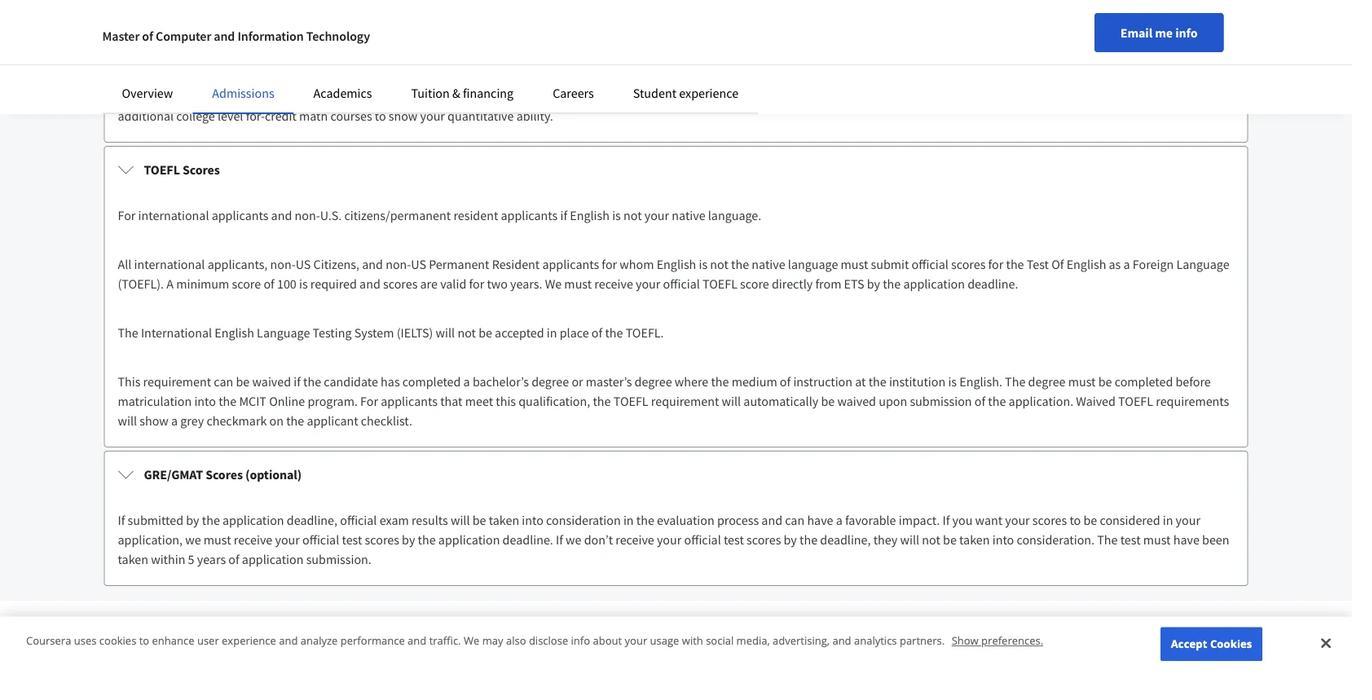 Task type: locate. For each thing, give the bounding box(es) containing it.
1 vertical spatial waived
[[838, 393, 876, 409]]

2 vertical spatial for
[[360, 393, 378, 409]]

0 vertical spatial scores
[[183, 161, 220, 178]]

1 degree from the left
[[532, 373, 569, 390]]

we down consideration
[[566, 532, 582, 548]]

for left example,
[[993, 20, 1011, 36]]

evaluation
[[657, 512, 715, 528]]

0 horizontal spatial for
[[118, 207, 136, 223]]

0 vertical spatial that
[[1212, 20, 1234, 36]]

designed
[[198, 20, 247, 36]]

2 horizontal spatial into
[[993, 532, 1014, 548]]

background
[[363, 20, 428, 36]]

0 vertical spatial show
[[389, 108, 418, 124]]

non-
[[295, 207, 320, 223], [270, 256, 296, 272], [386, 256, 411, 272]]

to inside privacy alert dialog
[[139, 633, 149, 648]]

upon
[[879, 393, 908, 409]]

2 vertical spatial if
[[294, 373, 301, 390]]

1 horizontal spatial take
[[1210, 88, 1233, 104]]

received
[[141, 39, 187, 55], [405, 88, 451, 104]]

degree left where at the bottom of the page
[[635, 373, 672, 390]]

2 vertical spatial into
[[993, 532, 1014, 548]]

and left traffic.
[[408, 633, 427, 648]]

that inside this requirement can be waived if the candidate has completed a bachelor's degree or master's degree where the medium of instruction at the institution is english. the degree must be completed before matriculation into the mcit online program. for applicants that meet this qualification, the toefl requirement will automatically be waived upon submission of the application. waived toefl requirements will show a grey checkmark on the applicant checklist.
[[440, 393, 463, 409]]

application. left waived on the bottom right
[[1009, 393, 1074, 409]]

for inside this requirement can be waived if the candidate has completed a bachelor's degree or master's degree where the medium of instruction at the institution is english. the degree must be completed before matriculation into the mcit online program. for applicants that meet this qualification, the toefl requirement will automatically be waived upon submission of the application. waived toefl requirements will show a grey checkmark on the applicant checklist.
[[360, 393, 378, 409]]

the inside this requirement can be waived if the candidate has completed a bachelor's degree or master's degree where the medium of instruction at the institution is english. the degree must be completed before matriculation into the mcit online program. for applicants that meet this qualification, the toefl requirement will automatically be waived upon submission of the application. waived toefl requirements will show a grey checkmark on the applicant checklist.
[[1005, 373, 1026, 390]]

take
[[1106, 20, 1130, 36], [1210, 88, 1233, 104]]

1 horizontal spatial completed
[[1115, 373, 1173, 390]]

admissions link
[[212, 85, 274, 101]]

official left exam
[[340, 512, 377, 528]]

resident
[[454, 207, 498, 223]]

requirement down where at the bottom of the page
[[651, 393, 719, 409]]

the down the considered
[[1098, 532, 1118, 548]]

where
[[675, 373, 709, 390]]

scores
[[183, 161, 220, 178], [206, 466, 243, 483]]

1 horizontal spatial application.
[[1009, 393, 1074, 409]]

science, down people
[[237, 39, 280, 55]]

scores down process
[[747, 532, 781, 548]]

user
[[197, 633, 219, 648]]

take inside mcit online is designed for people without a background in computer science, however we need to see evidence of your quantitative abilities in your application. for example, we will take note of grades that you received in math, science, and engineering courses.
[[1106, 20, 1130, 36]]

favorable
[[845, 512, 896, 528]]

1 vertical spatial grades
[[476, 88, 512, 104]]

for up checklist.
[[360, 393, 378, 409]]

to right the math
[[375, 108, 386, 124]]

0 horizontal spatial we
[[464, 633, 480, 648]]

not down language. in the top right of the page
[[710, 256, 729, 272]]

0 vertical spatial are
[[609, 88, 627, 104]]

these
[[291, 88, 321, 104]]

1 horizontal spatial requirement
[[651, 393, 719, 409]]

info left about
[[571, 633, 590, 648]]

be left accepted
[[479, 324, 492, 341]]

ways
[[661, 88, 689, 104]]

1 vertical spatial requirement
[[651, 393, 719, 409]]

quantitative inside mcit online is designed for people without a background in computer science, however we need to see evidence of your quantitative abilities in your application. for example, we will take note of grades that you received in math, science, and engineering courses.
[[771, 20, 837, 36]]

or right areas,
[[358, 88, 370, 104]]

the up ability.
[[528, 88, 546, 104]]

and inside if submitted by the application deadline, official exam results will be taken into consideration in the evaluation process and can have a favorable impact. if you want your scores to be considered in your application, we must receive your official test scores by the application deadline. if we don't receive your official test scores by the deadline, they will not be taken into consideration. the test must have been taken within 5 years of application submission.
[[762, 512, 783, 528]]

the up years on the left bottom of page
[[202, 512, 220, 528]]

1 vertical spatial are
[[420, 276, 438, 292]]

analyze
[[301, 633, 338, 648]]

international for all
[[134, 256, 205, 272]]

courses up for- on the top of the page
[[233, 88, 275, 104]]

1 horizontal spatial native
[[752, 256, 786, 272]]

the right the 'english.'
[[1005, 373, 1026, 390]]

international down toefl scores
[[138, 207, 209, 223]]

1 horizontal spatial are
[[609, 88, 627, 104]]

instruction
[[794, 373, 853, 390]]

0 horizontal spatial native
[[672, 207, 706, 223]]

0 vertical spatial native
[[672, 207, 706, 223]]

1 horizontal spatial test
[[724, 532, 744, 548]]

or inside this requirement can be waived if the candidate has completed a bachelor's degree or master's degree where the medium of instruction at the institution is english. the degree must be completed before matriculation into the mcit online program. for applicants that meet this qualification, the toefl requirement will automatically be waived upon submission of the application. waived toefl requirements will show a grey checkmark on the applicant checklist.
[[572, 373, 583, 390]]

resident
[[492, 256, 540, 272]]

careers
[[553, 85, 594, 101]]

mcit
[[118, 20, 145, 36], [239, 393, 267, 409]]

the down master's
[[593, 393, 611, 409]]

1 vertical spatial show
[[140, 413, 169, 429]]

bachelor's
[[473, 373, 529, 390]]

overview
[[122, 85, 173, 101]]

0 vertical spatial have
[[150, 88, 177, 104]]

low
[[454, 88, 473, 104]]

0 horizontal spatial mcit
[[118, 20, 145, 36]]

deadline. inside if submitted by the application deadline, official exam results will be taken into consideration in the evaluation process and can have a favorable impact. if you want your scores to be considered in your application, we must receive your official test scores by the application deadline. if we don't receive your official test scores by the deadline, they will not be taken into consideration. the test must have been taken within 5 years of application submission.
[[503, 532, 553, 548]]

1 vertical spatial experience
[[222, 633, 276, 648]]

if
[[118, 88, 125, 104], [118, 512, 125, 528], [943, 512, 950, 528], [556, 532, 563, 548]]

1 vertical spatial quantitative
[[861, 88, 927, 104]]

3 test from the left
[[1121, 532, 1141, 548]]

to inside if submitted by the application deadline, official exam results will be taken into consideration in the evaluation process and can have a favorable impact. if you want your scores to be considered in your application, we must receive your official test scores by the application deadline. if we don't receive your official test scores by the deadline, they will not be taken into consideration. the test must have been taken within 5 years of application submission.
[[1070, 512, 1081, 528]]

0 horizontal spatial info
[[571, 633, 590, 648]]

100
[[277, 276, 297, 292]]

degree right the 'english.'
[[1028, 373, 1066, 390]]

1 horizontal spatial online
[[269, 393, 305, 409]]

0 horizontal spatial into
[[194, 393, 216, 409]]

the down the 'english.'
[[988, 393, 1006, 409]]

taken right results
[[489, 512, 519, 528]]

application. up abilities.
[[926, 20, 991, 36]]

that inside if you have not taken courses in these areas, or if you received low grades in the past, there are other ways that you can demonstrate your quantitative abilities. the gre or gmat is one option, or you can take additional college level for-credit math courses to show your quantitative ability.
[[691, 88, 714, 104]]

program.
[[308, 393, 358, 409]]

1 vertical spatial deadline,
[[820, 532, 871, 548]]

0 horizontal spatial deadline,
[[287, 512, 338, 528]]

1 horizontal spatial we
[[545, 276, 562, 292]]

language
[[1177, 256, 1230, 272], [257, 324, 310, 341]]

0 horizontal spatial that
[[440, 393, 463, 409]]

in
[[431, 20, 441, 36], [885, 20, 896, 36], [189, 39, 200, 55], [278, 88, 288, 104], [515, 88, 525, 104], [547, 324, 557, 341], [624, 512, 634, 528], [1163, 512, 1173, 528]]

however
[[546, 20, 593, 36]]

and right the required on the top
[[360, 276, 381, 292]]

show
[[389, 108, 418, 124], [140, 413, 169, 429]]

0 vertical spatial language
[[1177, 256, 1230, 272]]

the inside if submitted by the application deadline, official exam results will be taken into consideration in the evaluation process and can have a favorable impact. if you want your scores to be considered in your application, we must receive your official test scores by the application deadline. if we don't receive your official test scores by the deadline, they will not be taken into consideration. the test must have been taken within 5 years of application submission.
[[1098, 532, 1118, 548]]

will inside mcit online is designed for people without a background in computer science, however we need to see evidence of your quantitative abilities in your application. for example, we will take note of grades that you received in math, science, and engineering courses.
[[1084, 20, 1104, 36]]

in left place
[[547, 324, 557, 341]]

can inside this requirement can be waived if the candidate has completed a bachelor's degree or master's degree where the medium of instruction at the institution is english. the degree must be completed before matriculation into the mcit online program. for applicants that meet this qualification, the toefl requirement will automatically be waived upon submission of the application. waived toefl requirements will show a grey checkmark on the applicant checklist.
[[214, 373, 233, 390]]

have up additional
[[150, 88, 177, 104]]

0 horizontal spatial language
[[257, 324, 310, 341]]

1 horizontal spatial score
[[740, 276, 769, 292]]

1 horizontal spatial quantitative
[[771, 20, 837, 36]]

language inside all international applicants, non-us citizens, and non-us permanent resident applicants for whom english is not the native language must submit official scores for the test of english as a foreign language (toefl). a minimum score of 100 is required and scores are valid for two years. we must receive your official toefl score directly from ets by the application deadline.
[[1177, 256, 1230, 272]]

grades
[[1173, 20, 1210, 36], [476, 88, 512, 104]]

can left 'demonstrate' at the top right of page
[[739, 88, 758, 104]]

to inside if you have not taken courses in these areas, or if you received low grades in the past, there are other ways that you can demonstrate your quantitative abilities. the gre or gmat is one option, or you can take additional college level for-credit math courses to show your quantitative ability.
[[375, 108, 386, 124]]

your inside privacy alert dialog
[[625, 633, 647, 648]]

deadline.
[[968, 276, 1019, 292], [503, 532, 553, 548]]

master's
[[586, 373, 632, 390]]

0 vertical spatial waived
[[252, 373, 291, 390]]

application down results
[[438, 532, 500, 548]]

application. inside mcit online is designed for people without a background in computer science, however we need to see evidence of your quantitative abilities in your application. for example, we will take note of grades that you received in math, science, and engineering courses.
[[926, 20, 991, 36]]

receive inside all international applicants, non-us citizens, and non-us permanent resident applicants for whom english is not the native language must submit official scores for the test of english as a foreign language (toefl). a minimum score of 100 is required and scores are valid for two years. we must receive your official toefl score directly from ets by the application deadline.
[[595, 276, 633, 292]]

within
[[151, 551, 185, 567]]

and down people
[[283, 39, 304, 55]]

online right master
[[148, 20, 184, 36]]

0 horizontal spatial grades
[[476, 88, 512, 104]]

0 horizontal spatial experience
[[222, 633, 276, 648]]

0 horizontal spatial us
[[296, 256, 311, 272]]

1 vertical spatial into
[[522, 512, 544, 528]]

that inside mcit online is designed for people without a background in computer science, however we need to see evidence of your quantitative abilities in your application. for example, we will take note of grades that you received in math, science, and engineering courses.
[[1212, 20, 1234, 36]]

qualification,
[[519, 393, 590, 409]]

received right master
[[141, 39, 187, 55]]

0 vertical spatial mcit
[[118, 20, 145, 36]]

0 vertical spatial received
[[141, 39, 187, 55]]

1 vertical spatial language
[[257, 324, 310, 341]]

your right evidence
[[743, 20, 768, 36]]

us left permanent
[[411, 256, 426, 272]]

considered
[[1100, 512, 1161, 528]]

1 vertical spatial take
[[1210, 88, 1233, 104]]

0 horizontal spatial score
[[232, 276, 261, 292]]

requirement
[[143, 373, 211, 390], [651, 393, 719, 409]]

1 horizontal spatial degree
[[635, 373, 672, 390]]

completed
[[403, 373, 461, 390], [1115, 373, 1173, 390]]

0 horizontal spatial degree
[[532, 373, 569, 390]]

scores
[[951, 256, 986, 272], [383, 276, 418, 292], [1033, 512, 1067, 528], [365, 532, 399, 548], [747, 532, 781, 548]]

1 vertical spatial info
[[571, 633, 590, 648]]

if up additional
[[118, 88, 125, 104]]

0 horizontal spatial deadline.
[[503, 532, 553, 548]]

accept cookies
[[1171, 637, 1253, 651]]

candidate
[[324, 373, 378, 390]]

1 us from the left
[[296, 256, 311, 272]]

receive down 'whom'
[[595, 276, 633, 292]]

accept
[[1171, 637, 1208, 651]]

online inside this requirement can be waived if the candidate has completed a bachelor's degree or master's degree where the medium of instruction at the institution is english. the degree must be completed before matriculation into the mcit online program. for applicants that meet this qualification, the toefl requirement will automatically be waived upon submission of the application. waived toefl requirements will show a grey checkmark on the applicant checklist.
[[269, 393, 305, 409]]

for up all
[[118, 207, 136, 223]]

grades right note
[[1173, 20, 1210, 36]]

1 test from the left
[[342, 532, 362, 548]]

0 vertical spatial online
[[148, 20, 184, 36]]

we
[[595, 20, 611, 36], [1066, 20, 1082, 36], [185, 532, 201, 548], [566, 532, 582, 548]]

checkmark
[[207, 413, 267, 429]]

into left consideration
[[522, 512, 544, 528]]

0 vertical spatial grades
[[1173, 20, 1210, 36]]

toefl down additional
[[144, 161, 180, 178]]

0 horizontal spatial online
[[148, 20, 184, 36]]

0 vertical spatial quantitative
[[771, 20, 837, 36]]

you
[[118, 39, 138, 55], [128, 88, 148, 104], [382, 88, 402, 104], [716, 88, 736, 104], [1165, 88, 1185, 104], [953, 512, 973, 528]]

technology
[[306, 28, 370, 44]]

0 vertical spatial international
[[138, 207, 209, 223]]

info inside button
[[1176, 24, 1198, 41]]

1 horizontal spatial info
[[1176, 24, 1198, 41]]

international inside all international applicants, non-us citizens, and non-us permanent resident applicants for whom english is not the native language must submit official scores for the test of english as a foreign language (toefl). a minimum score of 100 is required and scores are valid for two years. we must receive your official toefl score directly from ets by the application deadline.
[[134, 256, 205, 272]]

2 vertical spatial quantitative
[[448, 108, 514, 124]]

advertising,
[[773, 633, 830, 648]]

will left email
[[1084, 20, 1104, 36]]

completed right has
[[403, 373, 461, 390]]

are inside if you have not taken courses in these areas, or if you received low grades in the past, there are other ways that you can demonstrate your quantitative abilities. the gre or gmat is one option, or you can take additional college level for-credit math courses to show your quantitative ability.
[[609, 88, 627, 104]]

or
[[358, 88, 370, 104], [1027, 88, 1038, 104], [1151, 88, 1162, 104], [572, 373, 583, 390]]

be up "checkmark" at the bottom of page
[[236, 373, 250, 390]]

1 horizontal spatial grades
[[1173, 20, 1210, 36]]

2 degree from the left
[[635, 373, 672, 390]]

1 vertical spatial native
[[752, 256, 786, 272]]

grades inside if you have not taken courses in these areas, or if you received low grades in the past, there are other ways that you can demonstrate your quantitative abilities. the gre or gmat is one option, or you can take additional college level for-credit math courses to show your quantitative ability.
[[476, 88, 512, 104]]

degree up the qualification,
[[532, 373, 569, 390]]

1 horizontal spatial experience
[[679, 85, 739, 101]]

will right results
[[451, 512, 470, 528]]

results
[[412, 512, 448, 528]]

academics
[[314, 85, 372, 101]]

the
[[528, 88, 546, 104], [731, 256, 749, 272], [1006, 256, 1024, 272], [883, 276, 901, 292], [605, 324, 623, 341], [303, 373, 321, 390], [711, 373, 729, 390], [869, 373, 887, 390], [219, 393, 237, 409], [593, 393, 611, 409], [988, 393, 1006, 409], [286, 413, 304, 429], [202, 512, 220, 528], [637, 512, 655, 528], [418, 532, 436, 548], [800, 532, 818, 548]]

0 vertical spatial info
[[1176, 24, 1198, 41]]

2 score from the left
[[740, 276, 769, 292]]

we left the need
[[595, 20, 611, 36]]

5
[[188, 551, 194, 567]]

is inside mcit online is designed for people without a background in computer science, however we need to see evidence of your quantitative abilities in your application. for example, we will take note of grades that you received in math, science, and engineering courses.
[[186, 20, 195, 36]]

1 vertical spatial courses
[[331, 108, 372, 124]]

1 horizontal spatial if
[[373, 88, 380, 104]]

have left favorable on the bottom right of page
[[807, 512, 834, 528]]

1 vertical spatial if
[[560, 207, 567, 223]]

3 degree from the left
[[1028, 373, 1066, 390]]

if
[[373, 88, 380, 104], [560, 207, 567, 223], [294, 373, 301, 390]]

language left testing
[[257, 324, 310, 341]]

into inside this requirement can be waived if the candidate has completed a bachelor's degree or master's degree where the medium of instruction at the institution is english. the degree must be completed before matriculation into the mcit online program. for applicants that meet this qualification, the toefl requirement will automatically be waived upon submission of the application. waived toefl requirements will show a grey checkmark on the applicant checklist.
[[194, 393, 216, 409]]

1 vertical spatial science,
[[237, 39, 280, 55]]

applicants inside all international applicants, non-us citizens, and non-us permanent resident applicants for whom english is not the native language must submit official scores for the test of english as a foreign language (toefl). a minimum score of 100 is required and scores are valid for two years. we must receive your official toefl score directly from ets by the application deadline.
[[542, 256, 599, 272]]

must up waived on the bottom right
[[1069, 373, 1096, 390]]

or up the qualification,
[[572, 373, 583, 390]]

quantitative left abilities.
[[861, 88, 927, 104]]

mcit up "checkmark" at the bottom of page
[[239, 393, 267, 409]]

experience right student
[[679, 85, 739, 101]]

0 vertical spatial deadline.
[[968, 276, 1019, 292]]

for
[[250, 20, 265, 36], [602, 256, 617, 272], [989, 256, 1004, 272], [469, 276, 484, 292]]

must
[[841, 256, 869, 272], [564, 276, 592, 292], [1069, 373, 1096, 390], [204, 532, 231, 548], [1144, 532, 1171, 548]]

of up automatically
[[780, 373, 791, 390]]

0 horizontal spatial if
[[294, 373, 301, 390]]

usage
[[650, 633, 679, 648]]

1 vertical spatial scores
[[206, 466, 243, 483]]

0 vertical spatial courses
[[233, 88, 275, 104]]

applicants down has
[[381, 393, 438, 409]]

a right as
[[1124, 256, 1130, 272]]

0 vertical spatial for
[[993, 20, 1011, 36]]

required
[[310, 276, 357, 292]]

of right years on the left bottom of page
[[229, 551, 239, 567]]

1 horizontal spatial courses
[[331, 108, 372, 124]]

math
[[299, 108, 328, 124]]

gre/gmat
[[144, 466, 203, 483]]

1 vertical spatial deadline.
[[503, 532, 553, 548]]

1 vertical spatial that
[[691, 88, 714, 104]]

1 horizontal spatial language
[[1177, 256, 1230, 272]]

be right they
[[943, 532, 957, 548]]

the
[[979, 88, 999, 104], [118, 324, 138, 341], [1005, 373, 1026, 390], [1098, 532, 1118, 548]]

0 vertical spatial into
[[194, 393, 216, 409]]

consideration
[[546, 512, 621, 528]]

taken inside if you have not taken courses in these areas, or if you received low grades in the past, there are other ways that you can demonstrate your quantitative abilities. the gre or gmat is one option, or you can take additional college level for-credit math courses to show your quantitative ability.
[[200, 88, 231, 104]]

received inside if you have not taken courses in these areas, or if you received low grades in the past, there are other ways that you can demonstrate your quantitative abilities. the gre or gmat is one option, or you can take additional college level for-credit math courses to show your quantitative ability.
[[405, 88, 451, 104]]

show down matriculation
[[140, 413, 169, 429]]

with
[[682, 633, 703, 648]]

2 horizontal spatial for
[[993, 20, 1011, 36]]

deadline, up the submission.
[[287, 512, 338, 528]]

will
[[1084, 20, 1104, 36], [436, 324, 455, 341], [722, 393, 741, 409], [118, 413, 137, 429], [451, 512, 470, 528], [900, 532, 920, 548]]

1 horizontal spatial deadline.
[[968, 276, 1019, 292]]

us
[[296, 256, 311, 272], [411, 256, 426, 272]]

&
[[452, 85, 460, 101]]

info right me
[[1176, 24, 1198, 41]]

official
[[912, 256, 949, 272], [663, 276, 700, 292], [340, 512, 377, 528], [302, 532, 339, 548], [684, 532, 721, 548]]

application right years on the left bottom of page
[[242, 551, 304, 567]]

1 horizontal spatial that
[[691, 88, 714, 104]]

1 horizontal spatial waived
[[838, 393, 876, 409]]

native inside all international applicants, non-us citizens, and non-us permanent resident applicants for whom english is not the native language must submit official scores for the test of english as a foreign language (toefl). a minimum score of 100 is required and scores are valid for two years. we must receive your official toefl score directly from ets by the application deadline.
[[752, 256, 786, 272]]

evidence
[[679, 20, 727, 36]]

1 vertical spatial international
[[134, 256, 205, 272]]

degree
[[532, 373, 569, 390], [635, 373, 672, 390], [1028, 373, 1066, 390]]

of inside if submitted by the application deadline, official exam results will be taken into consideration in the evaluation process and can have a favorable impact. if you want your scores to be considered in your application, we must receive your official test scores by the application deadline. if we don't receive your official test scores by the deadline, they will not be taken into consideration. the test must have been taken within 5 years of application submission.
[[229, 551, 239, 567]]

your down 'whom'
[[636, 276, 661, 292]]

submit
[[871, 256, 909, 272]]

for left people
[[250, 20, 265, 36]]

score down applicants,
[[232, 276, 261, 292]]

1 vertical spatial application.
[[1009, 393, 1074, 409]]

not up college
[[179, 88, 198, 104]]

are right there
[[609, 88, 627, 104]]

gre
[[1002, 88, 1024, 104]]

1 vertical spatial online
[[269, 393, 305, 409]]

1 score from the left
[[232, 276, 261, 292]]

you inside mcit online is designed for people without a background in computer science, however we need to see evidence of your quantitative abilities in your application. for example, we will take note of grades that you received in math, science, and engineering courses.
[[118, 39, 138, 55]]

0 horizontal spatial completed
[[403, 373, 461, 390]]

exam
[[380, 512, 409, 528]]

2 vertical spatial that
[[440, 393, 463, 409]]

into
[[194, 393, 216, 409], [522, 512, 544, 528], [993, 532, 1014, 548]]

2 vertical spatial have
[[1174, 532, 1200, 548]]

the inside if you have not taken courses in these areas, or if you received low grades in the past, there are other ways that you can demonstrate your quantitative abilities. the gre or gmat is one option, or you can take additional college level for-credit math courses to show your quantitative ability.
[[979, 88, 999, 104]]

master of computer and information technology
[[102, 28, 370, 44]]

scores for toefl
[[183, 161, 220, 178]]

0 horizontal spatial application.
[[926, 20, 991, 36]]

1 vertical spatial have
[[807, 512, 834, 528]]

info
[[1176, 24, 1198, 41], [571, 633, 590, 648]]

1 horizontal spatial for
[[360, 393, 378, 409]]

your inside all international applicants, non-us citizens, and non-us permanent resident applicants for whom english is not the native language must submit official scores for the test of english as a foreign language (toefl). a minimum score of 100 is required and scores are valid for two years. we must receive your official toefl score directly from ets by the application deadline.
[[636, 276, 661, 292]]

1 vertical spatial we
[[464, 633, 480, 648]]

email me info
[[1121, 24, 1198, 41]]

the inside if you have not taken courses in these areas, or if you received low grades in the past, there are other ways that you can demonstrate your quantitative abilities. the gre or gmat is one option, or you can take additional college level for-credit math courses to show your quantitative ability.
[[528, 88, 546, 104]]

be
[[479, 324, 492, 341], [236, 373, 250, 390], [1099, 373, 1112, 390], [821, 393, 835, 409], [473, 512, 486, 528], [1084, 512, 1098, 528], [943, 532, 957, 548]]

to left 'see'
[[644, 20, 655, 36]]

admissions
[[212, 85, 274, 101]]

international
[[141, 324, 212, 341]]

1 horizontal spatial mcit
[[239, 393, 267, 409]]

application.
[[926, 20, 991, 36], [1009, 393, 1074, 409]]



Task type: vqa. For each thing, say whether or not it's contained in the screenshot.
EDUCATION
no



Task type: describe. For each thing, give the bounding box(es) containing it.
you left tuition
[[382, 88, 402, 104]]

me
[[1155, 24, 1173, 41]]

will right (ielts)
[[436, 324, 455, 341]]

official up toefl.
[[663, 276, 700, 292]]

applicants up applicants,
[[212, 207, 269, 223]]

as
[[1109, 256, 1121, 272]]

of right place
[[592, 324, 603, 341]]

taken down want
[[960, 532, 990, 548]]

you inside if submitted by the application deadline, official exam results will be taken into consideration in the evaluation process and can have a favorable impact. if you want your scores to be considered in your application, we must receive your official test scores by the application deadline. if we don't receive your official test scores by the deadline, they will not be taken into consideration. the test must have been taken within 5 years of application submission.
[[953, 512, 973, 528]]

system
[[354, 324, 394, 341]]

test
[[1027, 256, 1049, 272]]

can right option,
[[1188, 88, 1207, 104]]

of inside all international applicants, non-us citizens, and non-us permanent resident applicants for whom english is not the native language must submit official scores for the test of english as a foreign language (toefl). a minimum score of 100 is required and scores are valid for two years. we must receive your official toefl score directly from ets by the application deadline.
[[264, 276, 275, 292]]

two
[[487, 276, 508, 292]]

non- up the 100 at the top left of the page
[[270, 256, 296, 272]]

years
[[197, 551, 226, 567]]

in right the considered
[[1163, 512, 1173, 528]]

show
[[952, 633, 979, 648]]

meet
[[465, 393, 493, 409]]

deadline. inside all international applicants, non-us citizens, and non-us permanent resident applicants for whom english is not the native language must submit official scores for the test of english as a foreign language (toefl). a minimum score of 100 is required and scores are valid for two years. we must receive your official toefl score directly from ets by the application deadline.
[[968, 276, 1019, 292]]

this
[[496, 393, 516, 409]]

if you have not taken courses in these areas, or if you received low grades in the past, there are other ways that you can demonstrate your quantitative abilities. the gre or gmat is one option, or you can take additional college level for-credit math courses to show your quantitative ability.
[[118, 88, 1233, 124]]

other
[[629, 88, 659, 104]]

from
[[816, 276, 842, 292]]

show inside this requirement can be waived if the candidate has completed a bachelor's degree or master's degree where the medium of instruction at the institution is english. the degree must be completed before matriculation into the mcit online program. for applicants that meet this qualification, the toefl requirement will automatically be waived upon submission of the application. waived toefl requirements will show a grey checkmark on the applicant checklist.
[[140, 413, 169, 429]]

email
[[1121, 24, 1153, 41]]

analytics
[[854, 633, 897, 648]]

taken down application,
[[118, 551, 148, 567]]

submitted
[[128, 512, 184, 528]]

one
[[1086, 88, 1106, 104]]

has
[[381, 373, 400, 390]]

not inside all international applicants, non-us citizens, and non-us permanent resident applicants for whom english is not the native language must submit official scores for the test of english as a foreign language (toefl). a minimum score of 100 is required and scores are valid for two years. we must receive your official toefl score directly from ets by the application deadline.
[[710, 256, 729, 272]]

scores up the international english language testing system (ielts) will not be accepted in place of the toefl.
[[383, 276, 418, 292]]

2 us from the left
[[411, 256, 426, 272]]

the up "checkmark" at the bottom of page
[[219, 393, 237, 409]]

we inside privacy alert dialog
[[464, 633, 480, 648]]

will down impact.
[[900, 532, 920, 548]]

mcit inside mcit online is designed for people without a background in computer science, however we need to see evidence of your quantitative abilities in your application. for example, we will take note of grades that you received in math, science, and engineering courses.
[[118, 20, 145, 36]]

master
[[102, 28, 140, 44]]

must up ets
[[841, 256, 869, 272]]

demonstrate
[[761, 88, 831, 104]]

the down results
[[418, 532, 436, 548]]

citizens,
[[314, 256, 360, 272]]

receive right don't
[[616, 532, 654, 548]]

is inside if you have not taken courses in these areas, or if you received low grades in the past, there are other ways that you can demonstrate your quantitative abilities. the gre or gmat is one option, or you can take additional college level for-credit math courses to show your quantitative ability.
[[1074, 88, 1083, 104]]

your down evaluation at the bottom
[[657, 532, 682, 548]]

consideration.
[[1017, 532, 1095, 548]]

of
[[1052, 256, 1064, 272]]

in right abilities
[[885, 20, 896, 36]]

credit
[[265, 108, 297, 124]]

1 horizontal spatial deadline,
[[820, 532, 871, 548]]

for left two on the top left of page
[[469, 276, 484, 292]]

the left international
[[118, 324, 138, 341]]

for inside mcit online is designed for people without a background in computer science, however we need to see evidence of your quantitative abilities in your application. for example, we will take note of grades that you received in math, science, and engineering courses.
[[250, 20, 265, 36]]

social
[[706, 633, 734, 648]]

valid
[[440, 276, 467, 292]]

the left they
[[800, 532, 818, 548]]

is up 'whom'
[[612, 207, 621, 223]]

place
[[560, 324, 589, 341]]

tuition & financing
[[411, 85, 514, 101]]

0 vertical spatial requirement
[[143, 373, 211, 390]]

show inside if you have not taken courses in these areas, or if you received low grades in the past, there are other ways that you can demonstrate your quantitative abilities. the gre or gmat is one option, or you can take additional college level for-credit math courses to show your quantitative ability.
[[389, 108, 418, 124]]

u.s.
[[320, 207, 342, 223]]

the left evaluation at the bottom
[[637, 512, 655, 528]]

and inside mcit online is designed for people without a background in computer science, however we need to see evidence of your quantitative abilities in your application. for example, we will take note of grades that you received in math, science, and engineering courses.
[[283, 39, 304, 55]]

0 vertical spatial deadline,
[[287, 512, 338, 528]]

preferences.
[[982, 633, 1044, 648]]

if inside if you have not taken courses in these areas, or if you received low grades in the past, there are other ways that you can demonstrate your quantitative abilities. the gre or gmat is one option, or you can take additional college level for-credit math courses to show your quantitative ability.
[[373, 88, 380, 104]]

tuition & financing link
[[411, 85, 514, 101]]

you right option,
[[1165, 88, 1185, 104]]

language
[[788, 256, 838, 272]]

of down the 'english.'
[[975, 393, 986, 409]]

2 test from the left
[[724, 532, 744, 548]]

student experience link
[[633, 85, 739, 101]]

testing
[[313, 324, 352, 341]]

if inside this requirement can be waived if the candidate has completed a bachelor's degree or master's degree where the medium of instruction at the institution is english. the degree must be completed before matriculation into the mcit online program. for applicants that meet this qualification, the toefl requirement will automatically be waived upon submission of the application. waived toefl requirements will show a grey checkmark on the applicant checklist.
[[294, 373, 301, 390]]

for left test
[[989, 256, 1004, 272]]

will down matriculation
[[118, 413, 137, 429]]

areas,
[[323, 88, 356, 104]]

in left computer in the top of the page
[[431, 20, 441, 36]]

international for for
[[138, 207, 209, 223]]

may
[[482, 633, 503, 648]]

the right where at the bottom of the page
[[711, 373, 729, 390]]

your down (optional)
[[275, 532, 300, 548]]

must up place
[[564, 276, 592, 292]]

a up meet
[[464, 373, 470, 390]]

(ielts)
[[397, 324, 433, 341]]

online inside mcit online is designed for people without a background in computer science, however we need to see evidence of your quantitative abilities in your application. for example, we will take note of grades that you received in math, science, and engineering courses.
[[148, 20, 184, 36]]

abilities
[[840, 20, 883, 36]]

is right 'whom'
[[699, 256, 708, 272]]

a inside if submitted by the application deadline, official exam results will be taken into consideration in the evaluation process and can have a favorable impact. if you want your scores to be considered in your application, we must receive your official test scores by the application deadline. if we don't receive your official test scores by the deadline, they will not be taken into consideration. the test must have been taken within 5 years of application submission.
[[836, 512, 843, 528]]

toefl right waived on the bottom right
[[1119, 393, 1154, 409]]

cookies
[[99, 633, 136, 648]]

email me info button
[[1095, 13, 1224, 52]]

see
[[657, 20, 676, 36]]

applicants inside this requirement can be waived if the candidate has completed a bachelor's degree or master's degree where the medium of instruction at the institution is english. the degree must be completed before matriculation into the mcit online program. for applicants that meet this qualification, the toefl requirement will automatically be waived upon submission of the application. waived toefl requirements will show a grey checkmark on the applicant checklist.
[[381, 393, 438, 409]]

your right want
[[1005, 512, 1030, 528]]

disclose
[[529, 633, 568, 648]]

and right citizens,
[[362, 256, 383, 272]]

(toefl).
[[118, 276, 164, 292]]

scores for gre/gmat
[[206, 466, 243, 483]]

experience inside privacy alert dialog
[[222, 633, 276, 648]]

of right master
[[142, 28, 153, 44]]

0 horizontal spatial science,
[[237, 39, 280, 55]]

accepted
[[495, 324, 544, 341]]

your right the considered
[[1176, 512, 1201, 528]]

math,
[[202, 39, 234, 55]]

example,
[[1014, 20, 1063, 36]]

your right abilities
[[898, 20, 923, 36]]

for international applicants and non-u.s. citizens/permanent resident applicants if english is not your native language.
[[118, 207, 762, 223]]

toefl inside dropdown button
[[144, 161, 180, 178]]

overview link
[[122, 85, 173, 101]]

the up program.
[[303, 373, 321, 390]]

we inside all international applicants, non-us citizens, and non-us permanent resident applicants for whom english is not the native language must submit official scores for the test of english as a foreign language (toefl). a minimum score of 100 is required and scores are valid for two years. we must receive your official toefl score directly from ets by the application deadline.
[[545, 276, 562, 292]]

all international applicants, non-us citizens, and non-us permanent resident applicants for whom english is not the native language must submit official scores for the test of english as a foreign language (toefl). a minimum score of 100 is required and scores are valid for two years. we must receive your official toefl score directly from ets by the application deadline.
[[118, 256, 1230, 292]]

0 horizontal spatial courses
[[233, 88, 275, 104]]

on
[[269, 413, 284, 429]]

we up 5
[[185, 532, 201, 548]]

can inside if submitted by the application deadline, official exam results will be taken into consideration in the evaluation process and can have a favorable impact. if you want your scores to be considered in your application, we must receive your official test scores by the application deadline. if we don't receive your official test scores by the deadline, they will not be taken into consideration. the test must have been taken within 5 years of application submission.
[[785, 512, 805, 528]]

computer
[[156, 28, 211, 44]]

option,
[[1109, 88, 1148, 104]]

to inside mcit online is designed for people without a background in computer science, however we need to see evidence of your quantitative abilities in your application. for example, we will take note of grades that you received in math, science, and engineering courses.
[[644, 20, 655, 36]]

your down toefl scores dropdown button
[[645, 207, 669, 223]]

a
[[167, 276, 174, 292]]

1 completed from the left
[[403, 373, 461, 390]]

permanent
[[429, 256, 490, 272]]

be up waived on the bottom right
[[1099, 373, 1112, 390]]

applicants up resident
[[501, 207, 558, 223]]

non- up citizens,
[[295, 207, 320, 223]]

not up 'whom'
[[624, 207, 642, 223]]

in up the credit
[[278, 88, 288, 104]]

must up years on the left bottom of page
[[204, 532, 231, 548]]

and right computer
[[214, 28, 235, 44]]

application. inside this requirement can be waived if the candidate has completed a bachelor's degree or master's degree where the medium of instruction at the institution is english. the degree must be completed before matriculation into the mcit online program. for applicants that meet this qualification, the toefl requirement will automatically be waived upon submission of the application. waived toefl requirements will show a grey checkmark on the applicant checklist.
[[1009, 393, 1074, 409]]

if right impact.
[[943, 512, 950, 528]]

or right option,
[[1151, 88, 1162, 104]]

if left submitted
[[118, 512, 125, 528]]

requirements
[[1156, 393, 1230, 409]]

be right results
[[473, 512, 486, 528]]

non- down citizens/permanent
[[386, 256, 411, 272]]

in right consideration
[[624, 512, 634, 528]]

0 vertical spatial experience
[[679, 85, 739, 101]]

we right example,
[[1066, 20, 1082, 36]]

2 horizontal spatial have
[[1174, 532, 1200, 548]]

the right the on at bottom
[[286, 413, 304, 429]]

have inside if you have not taken courses in these areas, or if you received low grades in the past, there are other ways that you can demonstrate your quantitative abilities. the gre or gmat is one option, or you can take additional college level for-credit math courses to show your quantitative ability.
[[150, 88, 177, 104]]

not inside if submitted by the application deadline, official exam results will be taken into consideration in the evaluation process and can have a favorable impact. if you want your scores to be considered in your application, we must receive your official test scores by the application deadline. if we don't receive your official test scores by the deadline, they will not be taken into consideration. the test must have been taken within 5 years of application submission.
[[922, 532, 941, 548]]

college
[[176, 108, 215, 124]]

are inside all international applicants, non-us citizens, and non-us permanent resident applicants for whom english is not the native language must submit official scores for the test of english as a foreign language (toefl). a minimum score of 100 is required and scores are valid for two years. we must receive your official toefl score directly from ets by the application deadline.
[[420, 276, 438, 292]]

submission.
[[306, 551, 372, 567]]

the right "at"
[[869, 373, 887, 390]]

this requirement can be waived if the candidate has completed a bachelor's degree or master's degree where the medium of instruction at the institution is english. the degree must be completed before matriculation into the mcit online program. for applicants that meet this qualification, the toefl requirement will automatically be waived upon submission of the application. waived toefl requirements will show a grey checkmark on the applicant checklist.
[[118, 373, 1230, 429]]

additional
[[118, 108, 174, 124]]

enhance
[[152, 633, 194, 648]]

and left u.s.
[[271, 207, 292, 223]]

all
[[118, 256, 132, 272]]

process
[[717, 512, 759, 528]]

2 completed from the left
[[1115, 373, 1173, 390]]

you right ways
[[716, 88, 736, 104]]

you up additional
[[128, 88, 148, 104]]

academics link
[[314, 85, 372, 101]]

before
[[1176, 373, 1211, 390]]

financing
[[463, 85, 514, 101]]

also
[[506, 633, 526, 648]]

toefl inside all international applicants, non-us citizens, and non-us permanent resident applicants for whom english is not the native language must submit official scores for the test of english as a foreign language (toefl). a minimum score of 100 is required and scores are valid for two years. we must receive your official toefl score directly from ets by the application deadline.
[[703, 276, 738, 292]]

receive down (optional)
[[234, 532, 273, 548]]

official down evaluation at the bottom
[[684, 532, 721, 548]]

must inside this requirement can be waived if the candidate has completed a bachelor's degree or master's degree where the medium of instruction at the institution is english. the degree must be completed before matriculation into the mcit online program. for applicants that meet this qualification, the toefl requirement will automatically be waived upon submission of the application. waived toefl requirements will show a grey checkmark on the applicant checklist.
[[1069, 373, 1096, 390]]

your right 'demonstrate' at the top right of page
[[833, 88, 858, 104]]

scores left test
[[951, 256, 986, 272]]

grades inside mcit online is designed for people without a background in computer science, however we need to see evidence of your quantitative abilities in your application. for example, we will take note of grades that you received in math, science, and engineering courses.
[[1173, 20, 1210, 36]]

will down the medium
[[722, 393, 741, 409]]

take inside if you have not taken courses in these areas, or if you received low grades in the past, there are other ways that you can demonstrate your quantitative abilities. the gre or gmat is one option, or you can take additional college level for-credit math courses to show your quantitative ability.
[[1210, 88, 1233, 104]]

engineering
[[307, 39, 371, 55]]

0 horizontal spatial waived
[[252, 373, 291, 390]]

by inside all international applicants, non-us citizens, and non-us permanent resident applicants for whom english is not the native language must submit official scores for the test of english as a foreign language (toefl). a minimum score of 100 is required and scores are valid for two years. we must receive your official toefl score directly from ets by the application deadline.
[[867, 276, 880, 292]]

student experience
[[633, 85, 739, 101]]

show preferences. link
[[952, 633, 1044, 648]]

for inside mcit online is designed for people without a background in computer science, however we need to see evidence of your quantitative abilities in your application. for example, we will take note of grades that you received in math, science, and engineering courses.
[[993, 20, 1011, 36]]

accept cookies button
[[1161, 627, 1263, 661]]

impact.
[[899, 512, 940, 528]]

for-
[[246, 108, 265, 124]]

the left test
[[1006, 256, 1024, 272]]

applicants,
[[208, 256, 268, 272]]

info inside privacy alert dialog
[[571, 633, 590, 648]]

scores down exam
[[365, 532, 399, 548]]

of right evidence
[[730, 20, 741, 36]]

checklist.
[[361, 413, 412, 429]]

abilities.
[[930, 88, 976, 104]]

privacy alert dialog
[[0, 617, 1353, 674]]

matriculation
[[118, 393, 192, 409]]

mcit inside this requirement can be waived if the candidate has completed a bachelor's degree or master's degree where the medium of instruction at the institution is english. the degree must be completed before matriculation into the mcit online program. for applicants that meet this qualification, the toefl requirement will automatically be waived upon submission of the application. waived toefl requirements will show a grey checkmark on the applicant checklist.
[[239, 393, 267, 409]]

and left analytics
[[833, 633, 852, 648]]

in left the math,
[[189, 39, 200, 55]]

a left grey
[[171, 413, 178, 429]]

your down tuition
[[420, 108, 445, 124]]

a inside all international applicants, non-us citizens, and non-us permanent resident applicants for whom english is not the native language must submit official scores for the test of english as a foreign language (toefl). a minimum score of 100 is required and scores are valid for two years. we must receive your official toefl score directly from ets by the application deadline.
[[1124, 256, 1130, 272]]

is inside this requirement can be waived if the candidate has completed a bachelor's degree or master's degree where the medium of instruction at the institution is english. the degree must be completed before matriculation into the mcit online program. for applicants that meet this qualification, the toefl requirement will automatically be waived upon submission of the application. waived toefl requirements will show a grey checkmark on the applicant checklist.
[[948, 373, 957, 390]]

if down consideration
[[556, 532, 563, 548]]

the down submit
[[883, 276, 901, 292]]

is right the 100 at the top left of the page
[[299, 276, 308, 292]]

scores up "consideration."
[[1033, 512, 1067, 528]]

(optional)
[[245, 466, 302, 483]]

application inside all international applicants, non-us citizens, and non-us permanent resident applicants for whom english is not the native language must submit official scores for the test of english as a foreign language (toefl). a minimum score of 100 is required and scores are valid for two years. we must receive your official toefl score directly from ets by the application deadline.
[[904, 276, 965, 292]]

not inside if you have not taken courses in these areas, or if you received low grades in the past, there are other ways that you can demonstrate your quantitative abilities. the gre or gmat is one option, or you can take additional college level for-credit math courses to show your quantitative ability.
[[179, 88, 198, 104]]

and left 'analyze'
[[279, 633, 298, 648]]

0 vertical spatial science,
[[499, 20, 543, 36]]

automatically
[[744, 393, 819, 409]]

courses.
[[374, 39, 419, 55]]

or right gre
[[1027, 88, 1038, 104]]

if inside if you have not taken courses in these areas, or if you received low grades in the past, there are other ways that you can demonstrate your quantitative abilities. the gre or gmat is one option, or you can take additional college level for-credit math courses to show your quantitative ability.
[[118, 88, 125, 104]]

if submitted by the application deadline, official exam results will be taken into consideration in the evaluation process and can have a favorable impact. if you want your scores to be considered in your application, we must receive your official test scores by the application deadline. if we don't receive your official test scores by the deadline, they will not be taken into consideration. the test must have been taken within 5 years of application submission.
[[118, 512, 1230, 567]]

toefl down master's
[[614, 393, 649, 409]]

at
[[855, 373, 866, 390]]

must down the considered
[[1144, 532, 1171, 548]]

official right submit
[[912, 256, 949, 272]]

a inside mcit online is designed for people without a background in computer science, however we need to see evidence of your quantitative abilities in your application. for example, we will take note of grades that you received in math, science, and engineering courses.
[[354, 20, 360, 36]]

received inside mcit online is designed for people without a background in computer science, however we need to see evidence of your quantitative abilities in your application. for example, we will take note of grades that you received in math, science, and engineering courses.
[[141, 39, 187, 55]]

citizens/permanent
[[344, 207, 451, 223]]

application down (optional)
[[223, 512, 284, 528]]

1 vertical spatial for
[[118, 207, 136, 223]]

medium
[[732, 373, 777, 390]]



